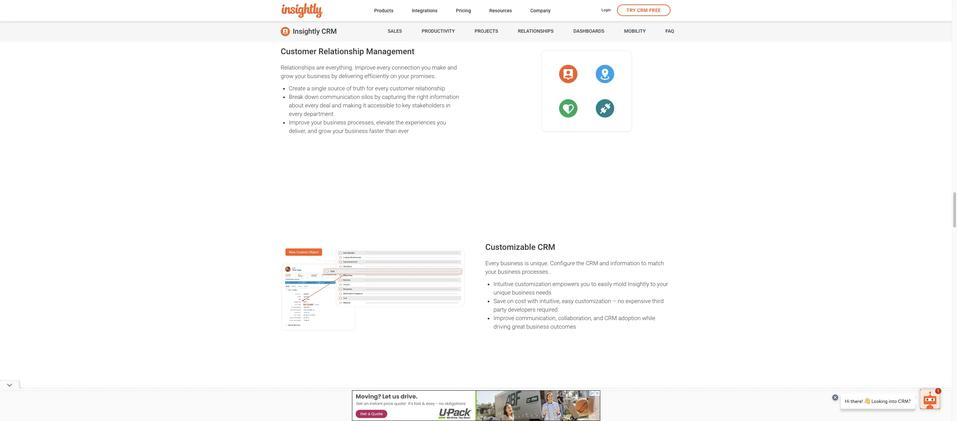 Task type: describe. For each thing, give the bounding box(es) containing it.
single
[[312, 85, 327, 92]]

mold
[[614, 281, 627, 288]]

unique.
[[531, 260, 549, 267]]

management
[[366, 47, 415, 56]]

crm inside intuitive customization empowers you to easily mold insightly to your unique business needs save on cost with intuitive, easy customization – no expensive third party developers required improve communication, collaboration, and crm adoption while driving great business outcomes
[[605, 315, 617, 322]]

everything.
[[326, 64, 354, 71]]

delivering
[[339, 73, 363, 79]]

third
[[653, 298, 664, 305]]

break
[[289, 93, 304, 100]]

required
[[537, 306, 558, 313]]

mobility
[[625, 28, 646, 34]]

crm for insightly
[[322, 27, 337, 35]]

by inside c reate a single source of truth for every customer relationship break down communication silos by capturing the right information about every deal and making it accessible to key stakeholders in every department improve your business processes, elevate the experiences you deliver, and grow your business faster than ever
[[375, 93, 381, 100]]

than
[[386, 128, 397, 134]]

and down communication
[[332, 102, 342, 109]]

the inside every business is unique. configure the crm and information to match your business processes.
[[577, 260, 585, 267]]

resources
[[490, 8, 512, 13]]

free
[[650, 8, 661, 13]]

faster
[[370, 128, 384, 134]]

efficiently
[[365, 73, 389, 79]]

insightly logo link
[[282, 3, 363, 18]]

every
[[486, 260, 499, 267]]

business down processes,
[[345, 128, 368, 134]]

processes,
[[348, 119, 375, 126]]

driving
[[494, 324, 511, 330]]

communication,
[[516, 315, 557, 322]]

save
[[494, 298, 506, 305]]

pricing link
[[456, 6, 471, 16]]

is
[[525, 260, 529, 267]]

unique
[[494, 289, 511, 296]]

crm inside every business is unique. configure the crm and information to match your business processes.
[[586, 260, 599, 267]]

collaboration,
[[558, 315, 593, 322]]

0 vertical spatial customization
[[515, 281, 551, 288]]

grow inside 'relationships are everything. improve every connection you make and grow your business by delivering efficiently on your promises.'
[[281, 73, 294, 79]]

stakeholders
[[412, 102, 445, 109]]

intuitive customization empowers you to easily mold insightly to your unique business needs save on cost with intuitive, easy customization – no expensive third party developers required improve communication, collaboration, and crm adoption while driving great business outcomes
[[494, 281, 669, 330]]

you inside intuitive customization empowers you to easily mold insightly to your unique business needs save on cost with intuitive, easy customization – no expensive third party developers required improve communication, collaboration, and crm adoption while driving great business outcomes
[[581, 281, 590, 288]]

every down about
[[289, 110, 303, 117]]

integrations
[[412, 8, 438, 13]]

information inside c reate a single source of truth for every customer relationship break down communication silos by capturing the right information about every deal and making it accessible to key stakeholders in every department improve your business processes, elevate the experiences you deliver, and grow your business faster than ever
[[430, 93, 459, 100]]

capturing
[[382, 93, 406, 100]]

insightly logo image
[[282, 3, 323, 18]]

deliver,
[[289, 128, 306, 134]]

try crm free
[[627, 8, 661, 13]]

0 vertical spatial the
[[408, 93, 416, 100]]

relationships for relationships are everything. improve every connection you make and grow your business by delivering efficiently on your promises.
[[281, 64, 315, 71]]

and inside every business is unique. configure the crm and information to match your business processes.
[[600, 260, 610, 267]]

intuitive,
[[540, 298, 561, 305]]

dashboards link
[[574, 21, 605, 42]]

cost
[[515, 298, 526, 305]]

business down department
[[324, 119, 346, 126]]

reate
[[293, 85, 306, 92]]

truth
[[353, 85, 365, 92]]

relationship
[[416, 85, 445, 92]]

of
[[347, 85, 352, 92]]

projects
[[475, 28, 498, 34]]

no
[[618, 298, 625, 305]]

outcomes
[[551, 324, 577, 330]]

your inside every business is unique. configure the crm and information to match your business processes.
[[486, 269, 497, 275]]

mobility link
[[625, 21, 646, 42]]

it
[[363, 102, 366, 109]]

try crm free link
[[617, 4, 671, 16]]

and inside 'relationships are everything. improve every connection you make and grow your business by delivering efficiently on your promises.'
[[448, 64, 457, 71]]

easy
[[562, 298, 574, 305]]

making
[[343, 102, 362, 109]]

company link
[[531, 6, 551, 16]]

elevate
[[377, 119, 395, 126]]

business down communication, on the bottom of the page
[[527, 324, 549, 330]]

for
[[367, 85, 374, 92]]

relationship
[[319, 47, 364, 56]]

every inside 'relationships are everything. improve every connection you make and grow your business by delivering efficiently on your promises.'
[[377, 64, 391, 71]]

projects link
[[475, 21, 498, 42]]

dashboards
[[574, 28, 605, 34]]

information inside every business is unique. configure the crm and information to match your business processes.
[[611, 260, 640, 267]]

expensive
[[626, 298, 651, 305]]

insightly crm link
[[281, 21, 337, 42]]

great
[[512, 324, 525, 330]]

c reate a single source of truth for every customer relationship break down communication silos by capturing the right information about every deal and making it accessible to key stakeholders in every department improve your business processes, elevate the experiences you deliver, and grow your business faster than ever
[[289, 85, 459, 134]]

department
[[304, 110, 334, 117]]

configure
[[551, 260, 575, 267]]

to inside c reate a single source of truth for every customer relationship break down communication silos by capturing the right information about every deal and making it accessible to key stakeholders in every department improve your business processes, elevate the experiences you deliver, and grow your business faster than ever
[[396, 102, 401, 109]]

accessible
[[368, 102, 395, 109]]

all in one 1 image
[[488, 5, 684, 181]]

1 vertical spatial customization
[[575, 298, 612, 305]]

party
[[494, 306, 507, 313]]

about
[[289, 102, 304, 109]]

products link
[[374, 6, 394, 16]]

match
[[648, 260, 665, 267]]

key
[[402, 102, 411, 109]]

insightly inside intuitive customization empowers you to easily mold insightly to your unique business needs save on cost with intuitive, easy customization – no expensive third party developers required improve communication, collaboration, and crm adoption while driving great business outcomes
[[628, 281, 650, 288]]

sales
[[388, 28, 402, 34]]

0 horizontal spatial the
[[396, 119, 404, 126]]

with
[[528, 298, 539, 305]]

a
[[307, 85, 310, 92]]

on inside 'relationships are everything. improve every connection you make and grow your business by delivering efficiently on your promises.'
[[391, 73, 397, 79]]



Task type: vqa. For each thing, say whether or not it's contained in the screenshot.
a
yes



Task type: locate. For each thing, give the bounding box(es) containing it.
the
[[408, 93, 416, 100], [396, 119, 404, 126], [577, 260, 585, 267]]

crm down insightly logo link
[[322, 27, 337, 35]]

crm up the easily
[[586, 260, 599, 267]]

0 vertical spatial relationships
[[518, 28, 554, 34]]

improve up "driving"
[[494, 315, 515, 322]]

1 vertical spatial the
[[396, 119, 404, 126]]

and
[[448, 64, 457, 71], [332, 102, 342, 109], [308, 128, 317, 134], [600, 260, 610, 267], [594, 315, 603, 322]]

crm for try
[[638, 8, 648, 13]]

on up customer
[[391, 73, 397, 79]]

crm down –
[[605, 315, 617, 322]]

you
[[422, 64, 431, 71], [437, 119, 446, 126], [581, 281, 590, 288]]

0 vertical spatial grow
[[281, 73, 294, 79]]

1 horizontal spatial grow
[[319, 128, 331, 134]]

1 horizontal spatial on
[[508, 298, 514, 305]]

improve up efficiently
[[355, 64, 376, 71]]

grow up c
[[281, 73, 294, 79]]

1 vertical spatial by
[[375, 93, 381, 100]]

crm for customizable
[[538, 243, 556, 252]]

1 vertical spatial insightly
[[628, 281, 650, 288]]

0 vertical spatial information
[[430, 93, 459, 100]]

1 horizontal spatial customization
[[575, 298, 612, 305]]

to left "key"
[[396, 102, 401, 109]]

the up ever
[[396, 119, 404, 126]]

0 vertical spatial by
[[332, 73, 338, 79]]

sales link
[[388, 21, 402, 42]]

1 horizontal spatial improve
[[355, 64, 376, 71]]

you inside 'relationships are everything. improve every connection you make and grow your business by delivering efficiently on your promises.'
[[422, 64, 431, 71]]

2 horizontal spatial the
[[577, 260, 585, 267]]

1 vertical spatial you
[[437, 119, 446, 126]]

customizable
[[486, 243, 536, 252]]

you down in
[[437, 119, 446, 126]]

and inside intuitive customization empowers you to easily mold insightly to your unique business needs save on cost with intuitive, easy customization – no expensive third party developers required improve communication, collaboration, and crm adoption while driving great business outcomes
[[594, 315, 603, 322]]

1 horizontal spatial the
[[408, 93, 416, 100]]

on left cost
[[508, 298, 514, 305]]

2 horizontal spatial improve
[[494, 315, 515, 322]]

to left match
[[642, 260, 647, 267]]

try
[[627, 8, 636, 13]]

productivity link
[[422, 21, 455, 42]]

faq
[[666, 28, 675, 34]]

customer relationship management
[[281, 47, 415, 56]]

pricing
[[456, 8, 471, 13]]

business inside 'relationships are everything. improve every connection you make and grow your business by delivering efficiently on your promises.'
[[308, 73, 330, 79]]

0 horizontal spatial information
[[430, 93, 459, 100]]

1 horizontal spatial insightly
[[628, 281, 650, 288]]

0 vertical spatial you
[[422, 64, 431, 71]]

1 vertical spatial relationships
[[281, 64, 315, 71]]

customization
[[515, 281, 551, 288], [575, 298, 612, 305]]

make
[[432, 64, 446, 71]]

processes.
[[522, 269, 550, 275]]

insightly crm
[[293, 27, 337, 35]]

1 horizontal spatial you
[[437, 119, 446, 126]]

customer
[[390, 85, 414, 92]]

improve inside c reate a single source of truth for every customer relationship break down communication silos by capturing the right information about every deal and making it accessible to key stakeholders in every department improve your business processes, elevate the experiences you deliver, and grow your business faster than ever
[[289, 119, 310, 126]]

1 vertical spatial on
[[508, 298, 514, 305]]

on
[[391, 73, 397, 79], [508, 298, 514, 305]]

crm inside button
[[638, 8, 648, 13]]

customizable crm
[[486, 243, 556, 252]]

2 horizontal spatial you
[[581, 281, 590, 288]]

and right 'collaboration,'
[[594, 315, 603, 322]]

crm right try
[[638, 8, 648, 13]]

to inside every business is unique. configure the crm and information to match your business processes.
[[642, 260, 647, 267]]

business down are
[[308, 73, 330, 79]]

0 horizontal spatial customization
[[515, 281, 551, 288]]

you inside c reate a single source of truth for every customer relationship break down communication silos by capturing the right information about every deal and making it accessible to key stakeholders in every department improve your business processes, elevate the experiences you deliver, and grow your business faster than ever
[[437, 119, 446, 126]]

to left the easily
[[592, 281, 597, 288]]

silos
[[362, 93, 373, 100]]

your inside intuitive customization empowers you to easily mold insightly to your unique business needs save on cost with intuitive, easy customization – no expensive third party developers required improve communication, collaboration, and crm adoption while driving great business outcomes
[[657, 281, 669, 288]]

connection
[[392, 64, 420, 71]]

grow down department
[[319, 128, 331, 134]]

experiences
[[405, 119, 436, 126]]

communication
[[320, 93, 360, 100]]

1 vertical spatial improve
[[289, 119, 310, 126]]

to
[[396, 102, 401, 109], [642, 260, 647, 267], [592, 281, 597, 288], [651, 281, 656, 288]]

easily
[[598, 281, 613, 288]]

1 vertical spatial grow
[[319, 128, 331, 134]]

relationships for relationships
[[518, 28, 554, 34]]

right
[[417, 93, 429, 100]]

you right empowers
[[581, 281, 590, 288]]

2 vertical spatial you
[[581, 281, 590, 288]]

every business is unique. configure the crm and information to match your business processes.
[[486, 260, 665, 275]]

grow inside c reate a single source of truth for every customer relationship break down communication silos by capturing the right information about every deal and making it accessible to key stakeholders in every department improve your business processes, elevate the experiences you deliver, and grow your business faster than ever
[[319, 128, 331, 134]]

information up the mold
[[611, 260, 640, 267]]

2 vertical spatial the
[[577, 260, 585, 267]]

0 horizontal spatial on
[[391, 73, 397, 79]]

0 vertical spatial improve
[[355, 64, 376, 71]]

and up the easily
[[600, 260, 610, 267]]

down
[[305, 93, 319, 100]]

customization down the easily
[[575, 298, 612, 305]]

relationships inside 'relationships are everything. improve every connection you make and grow your business by delivering efficiently on your promises.'
[[281, 64, 315, 71]]

improve up deliver,
[[289, 119, 310, 126]]

insightly up expensive
[[628, 281, 650, 288]]

resources link
[[490, 6, 512, 16]]

relationships link
[[518, 21, 554, 42]]

faq link
[[666, 21, 675, 42]]

improve inside 'relationships are everything. improve every connection you make and grow your business by delivering efficiently on your promises.'
[[355, 64, 376, 71]]

needs
[[537, 289, 552, 296]]

business up cost
[[512, 289, 535, 296]]

by up accessible
[[375, 93, 381, 100]]

productivity
[[422, 28, 455, 34]]

customizable crm image
[[274, 239, 471, 339]]

1 vertical spatial information
[[611, 260, 640, 267]]

0 horizontal spatial grow
[[281, 73, 294, 79]]

0 vertical spatial on
[[391, 73, 397, 79]]

on inside intuitive customization empowers you to easily mold insightly to your unique business needs save on cost with intuitive, easy customization – no expensive third party developers required improve communication, collaboration, and crm adoption while driving great business outcomes
[[508, 298, 514, 305]]

relationships are everything. improve every connection you make and grow your business by delivering efficiently on your promises.
[[281, 64, 457, 79]]

and right deliver,
[[308, 128, 317, 134]]

and right make
[[448, 64, 457, 71]]

business up intuitive
[[498, 269, 521, 275]]

insightly
[[293, 27, 320, 35], [628, 281, 650, 288]]

to up third
[[651, 281, 656, 288]]

improve
[[355, 64, 376, 71], [289, 119, 310, 126], [494, 315, 515, 322]]

intuitive
[[494, 281, 514, 288]]

relationships down company link
[[518, 28, 554, 34]]

try crm free button
[[617, 4, 671, 16]]

by
[[332, 73, 338, 79], [375, 93, 381, 100]]

products
[[374, 8, 394, 13]]

information up in
[[430, 93, 459, 100]]

customization down processes. at the right of the page
[[515, 281, 551, 288]]

source
[[328, 85, 345, 92]]

your
[[295, 73, 306, 79], [398, 73, 410, 79], [311, 119, 322, 126], [333, 128, 344, 134], [486, 269, 497, 275], [657, 281, 669, 288]]

while
[[643, 315, 656, 322]]

login
[[602, 8, 611, 12]]

every up efficiently
[[377, 64, 391, 71]]

the right configure
[[577, 260, 585, 267]]

ever
[[398, 128, 409, 134]]

0 horizontal spatial relationships
[[281, 64, 315, 71]]

business left is at the bottom right of the page
[[501, 260, 524, 267]]

0 horizontal spatial improve
[[289, 119, 310, 126]]

by inside 'relationships are everything. improve every connection you make and grow your business by delivering efficiently on your promises.'
[[332, 73, 338, 79]]

0 horizontal spatial you
[[422, 64, 431, 71]]

you up promises.
[[422, 64, 431, 71]]

integrations link
[[412, 6, 438, 16]]

are
[[317, 64, 325, 71]]

customer email management image
[[488, 397, 684, 422]]

in
[[446, 102, 451, 109]]

insightly down insightly logo
[[293, 27, 320, 35]]

empowers
[[553, 281, 580, 288]]

by down everything.
[[332, 73, 338, 79]]

crm
[[638, 8, 648, 13], [322, 27, 337, 35], [538, 243, 556, 252], [586, 260, 599, 267], [605, 315, 617, 322]]

relationships down customer
[[281, 64, 315, 71]]

0 vertical spatial insightly
[[293, 27, 320, 35]]

every down "down"
[[305, 102, 319, 109]]

2 vertical spatial improve
[[494, 315, 515, 322]]

every
[[377, 64, 391, 71], [375, 85, 389, 92], [305, 102, 319, 109], [289, 110, 303, 117]]

grow
[[281, 73, 294, 79], [319, 128, 331, 134]]

1 horizontal spatial relationships
[[518, 28, 554, 34]]

crm up unique.
[[538, 243, 556, 252]]

developers
[[508, 306, 536, 313]]

promises.
[[411, 73, 436, 79]]

every right 'for'
[[375, 85, 389, 92]]

1 horizontal spatial by
[[375, 93, 381, 100]]

login link
[[602, 8, 611, 14]]

0 horizontal spatial by
[[332, 73, 338, 79]]

1 horizontal spatial information
[[611, 260, 640, 267]]

adoption
[[619, 315, 641, 322]]

improve inside intuitive customization empowers you to easily mold insightly to your unique business needs save on cost with intuitive, easy customization – no expensive third party developers required improve communication, collaboration, and crm adoption while driving great business outcomes
[[494, 315, 515, 322]]

0 horizontal spatial insightly
[[293, 27, 320, 35]]

deal
[[320, 102, 331, 109]]

company
[[531, 8, 551, 13]]

the up "key"
[[408, 93, 416, 100]]



